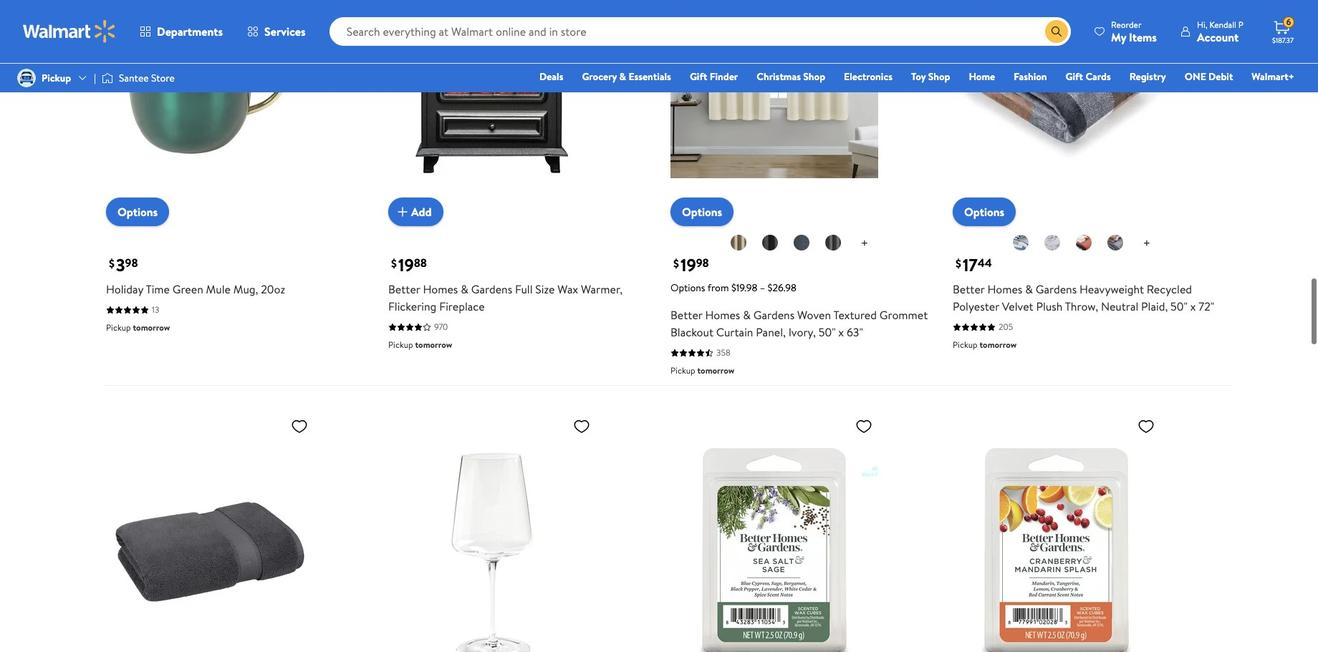 Task type: locate. For each thing, give the bounding box(es) containing it.
one debit
[[1185, 69, 1233, 84]]

$ inside $ 19 88
[[391, 255, 397, 270]]

63"
[[847, 323, 863, 339]]

1 horizontal spatial better
[[670, 306, 702, 322]]

1 19 from the left
[[398, 252, 414, 276]]

gardens for 19
[[471, 280, 512, 296]]

$ 17 44
[[956, 252, 992, 276]]

0 vertical spatial 50"
[[1171, 297, 1188, 313]]

3 options link from the left
[[953, 196, 1016, 225]]

& inside better homes & gardens woven textured grommet blackout curtain panel, ivory, 50" x 63"
[[743, 306, 751, 322]]

departments button
[[128, 14, 235, 49]]

better for 19
[[388, 280, 420, 296]]

50" down the "woven" on the top right
[[819, 323, 836, 339]]

fireplace
[[439, 297, 485, 313]]

pickup for 3
[[106, 320, 131, 333]]

better inside the better homes & gardens heavyweight recycled polyester velvet plush throw, neutral plaid, 50" x 72"
[[953, 280, 985, 296]]

& inside better homes & gardens full size wax warmer, flickering fireplace
[[461, 280, 468, 296]]

|
[[94, 71, 96, 85]]

$ left 17
[[956, 255, 961, 270]]

mug,
[[233, 280, 258, 296]]

options link
[[106, 196, 169, 225], [670, 196, 734, 225], [953, 196, 1016, 225]]

358
[[716, 345, 730, 358]]

+
[[861, 233, 868, 251], [1143, 233, 1151, 251]]

6
[[1286, 16, 1291, 28]]

homes inside the better homes & gardens heavyweight recycled polyester velvet plush throw, neutral plaid, 50" x 72"
[[987, 280, 1022, 296]]

tomorrow
[[133, 320, 170, 333], [415, 338, 452, 350], [980, 338, 1017, 350], [697, 363, 734, 376]]

98 for 19
[[696, 254, 709, 270]]

+ right neutral plaid icon
[[1143, 233, 1151, 251]]

98
[[125, 254, 138, 270], [696, 254, 709, 270]]

homes up the velvet
[[987, 280, 1022, 296]]

ivory,
[[788, 323, 816, 339]]

2 + from the left
[[1143, 233, 1151, 251]]

2 19 from the left
[[680, 252, 696, 276]]

reorder
[[1111, 18, 1141, 30]]

1 horizontal spatial 50"
[[1171, 297, 1188, 313]]

13
[[152, 302, 159, 315]]

0 horizontal spatial 19
[[398, 252, 414, 276]]

pickup down blackout
[[670, 363, 695, 376]]

better up blackout
[[670, 306, 702, 322]]

+ button for 19
[[849, 231, 880, 254]]

departments
[[157, 24, 223, 39]]

$ inside $ 19 98
[[673, 255, 679, 270]]

0 horizontal spatial gardens
[[471, 280, 512, 296]]

2 horizontal spatial gardens
[[1036, 280, 1077, 296]]

better homes & gardens woven textured grommet blackout curtain panel, ivory, 50" x 63"
[[670, 306, 928, 339]]

1 + button from the left
[[849, 231, 880, 254]]

1 vertical spatial x
[[838, 323, 844, 339]]

add button
[[388, 196, 443, 225]]

1 shop from the left
[[803, 69, 825, 84]]

services
[[264, 24, 306, 39]]

x left 63"
[[838, 323, 844, 339]]

50" inside better homes & gardens woven textured grommet blackout curtain panel, ivory, 50" x 63"
[[819, 323, 836, 339]]

2 horizontal spatial homes
[[987, 280, 1022, 296]]

shop for christmas shop
[[803, 69, 825, 84]]

Walmart Site-Wide search field
[[329, 17, 1071, 46]]

mule
[[206, 280, 231, 296]]

better inside better homes & gardens woven textured grommet blackout curtain panel, ivory, 50" x 63"
[[670, 306, 702, 322]]

& inside the better homes & gardens heavyweight recycled polyester velvet plush throw, neutral plaid, 50" x 72"
[[1025, 280, 1033, 296]]

options up "$ 3 98"
[[117, 203, 158, 219]]

0 horizontal spatial  image
[[17, 69, 36, 87]]

19 up 'flickering'
[[398, 252, 414, 276]]

$ left 3 on the left top of page
[[109, 255, 115, 270]]

0 horizontal spatial + button
[[849, 231, 880, 254]]

gardens inside better homes & gardens full size wax warmer, flickering fireplace
[[471, 280, 512, 296]]

gardens left full
[[471, 280, 512, 296]]

homes up fireplace
[[423, 280, 458, 296]]

better homes & gardens woven textured grommet blackout curtain panel, ivory, 50" x 63" image
[[670, 0, 878, 214]]

2 horizontal spatial better
[[953, 280, 985, 296]]

pickup tomorrow down 13
[[106, 320, 170, 333]]

4 $ from the left
[[956, 255, 961, 270]]

curtain
[[716, 323, 753, 339]]

1 options link from the left
[[106, 196, 169, 225]]

gardens up plush
[[1036, 280, 1077, 296]]

20oz
[[261, 280, 285, 296]]

0 horizontal spatial 50"
[[819, 323, 836, 339]]

 image
[[17, 69, 36, 87], [102, 71, 113, 85]]

50" down recycled
[[1171, 297, 1188, 313]]

1 98 from the left
[[125, 254, 138, 270]]

0 horizontal spatial x
[[838, 323, 844, 339]]

 image down walmart 'image'
[[17, 69, 36, 87]]

0 vertical spatial x
[[1190, 297, 1196, 313]]

0 horizontal spatial 98
[[125, 254, 138, 270]]

wax
[[557, 280, 578, 296]]

multi stripe image
[[1075, 233, 1092, 250]]

2 options link from the left
[[670, 196, 734, 225]]

gift left cards
[[1066, 69, 1083, 84]]

santee store
[[119, 71, 175, 85]]

add to favorites list, sea salted sage scented wax melts, better homes & gardens, 2.5 oz (1-pack) image
[[855, 416, 872, 434]]

gardens
[[471, 280, 512, 296], [1036, 280, 1077, 296], [753, 306, 795, 322]]

pickup tomorrow for 19
[[388, 338, 452, 350]]

+ button for 17
[[1132, 231, 1162, 254]]

0 horizontal spatial gift
[[690, 69, 707, 84]]

$ inside "$ 3 98"
[[109, 255, 115, 270]]

19 up the options from $19.98 – $26.98
[[680, 252, 696, 276]]

gardens inside the better homes & gardens heavyweight recycled polyester velvet plush throw, neutral plaid, 50" x 72"
[[1036, 280, 1077, 296]]

0 horizontal spatial shop
[[803, 69, 825, 84]]

1 horizontal spatial x
[[1190, 297, 1196, 313]]

add to cart image
[[394, 202, 411, 219]]

2 98 from the left
[[696, 254, 709, 270]]

homes for 19
[[423, 280, 458, 296]]

& up curtain
[[743, 306, 751, 322]]

2 $ from the left
[[391, 255, 397, 270]]

add to favorites list, hotel style egyptian cotton bath towel, charcoal sky image
[[291, 416, 308, 434]]

2 shop from the left
[[928, 69, 950, 84]]

& up fireplace
[[461, 280, 468, 296]]

 image right |
[[102, 71, 113, 85]]

$ left 88
[[391, 255, 397, 270]]

gift left finder
[[690, 69, 707, 84]]

tomorrow down '205'
[[980, 338, 1017, 350]]

shop
[[803, 69, 825, 84], [928, 69, 950, 84]]

gift cards
[[1066, 69, 1111, 84]]

1 horizontal spatial options link
[[670, 196, 734, 225]]

& for better homes & gardens heavyweight recycled polyester velvet plush throw, neutral plaid, 50" x 72"
[[1025, 280, 1033, 296]]

grocery
[[582, 69, 617, 84]]

walmart+
[[1252, 69, 1294, 84]]

$19.98
[[731, 280, 757, 294]]

0 horizontal spatial options link
[[106, 196, 169, 225]]

better up polyester
[[953, 280, 985, 296]]

add to favorites list, cranberry mandarin splash scented wax melts, better homes & gardens, 2.5 oz (1-pack) image
[[1138, 416, 1155, 434]]

pickup for 17
[[953, 338, 977, 350]]

blue plaid image
[[1012, 233, 1029, 250]]

tomorrow down 13
[[133, 320, 170, 333]]

$ for $ 3 98
[[109, 255, 115, 270]]

1 $ from the left
[[109, 255, 115, 270]]

pickup tomorrow down 970
[[388, 338, 452, 350]]

& for better homes & gardens woven textured grommet blackout curtain panel, ivory, 50" x 63"
[[743, 306, 751, 322]]

98 inside $ 19 98
[[696, 254, 709, 270]]

1 gift from the left
[[690, 69, 707, 84]]

pickup tomorrow down 358
[[670, 363, 734, 376]]

0 horizontal spatial homes
[[423, 280, 458, 296]]

services button
[[235, 14, 318, 49]]

pickup down holiday
[[106, 320, 131, 333]]

$ 3 98
[[109, 252, 138, 276]]

options down $ 19 98
[[670, 280, 705, 294]]

98 up from
[[696, 254, 709, 270]]

pickup tomorrow for 17
[[953, 338, 1017, 350]]

debit
[[1209, 69, 1233, 84]]

electronics
[[844, 69, 893, 84]]

options link up beige image
[[670, 196, 734, 225]]

reorder my items
[[1111, 18, 1157, 45]]

19
[[398, 252, 414, 276], [680, 252, 696, 276]]

homes up curtain
[[705, 306, 740, 322]]

3 $ from the left
[[673, 255, 679, 270]]

options for better homes & gardens woven textured grommet blackout curtain panel, ivory, 50" x 63" image
[[682, 203, 722, 219]]

pickup tomorrow down '205'
[[953, 338, 1017, 350]]

santee
[[119, 71, 149, 85]]

options link for 19
[[670, 196, 734, 225]]

2 horizontal spatial options link
[[953, 196, 1016, 225]]

options link up "$ 3 98"
[[106, 196, 169, 225]]

holiday
[[106, 280, 143, 296]]

fashion
[[1014, 69, 1047, 84]]

homes inside better homes & gardens full size wax warmer, flickering fireplace
[[423, 280, 458, 296]]

1 horizontal spatial 19
[[680, 252, 696, 276]]

home link
[[962, 69, 1002, 85]]

throw,
[[1065, 297, 1098, 313]]

christmas shop link
[[750, 69, 832, 85]]

gardens up panel,
[[753, 306, 795, 322]]

1 horizontal spatial 98
[[696, 254, 709, 270]]

+ button
[[849, 231, 880, 254], [1132, 231, 1162, 254]]

0 horizontal spatial +
[[861, 233, 868, 251]]

Search search field
[[329, 17, 1071, 46]]

$ 19 88
[[391, 252, 427, 276]]

gardens inside better homes & gardens woven textured grommet blackout curtain panel, ivory, 50" x 63"
[[753, 306, 795, 322]]

hi,
[[1197, 18, 1207, 30]]

&
[[619, 69, 626, 84], [461, 280, 468, 296], [1025, 280, 1033, 296], [743, 306, 751, 322]]

1 horizontal spatial gardens
[[753, 306, 795, 322]]

1 horizontal spatial gift
[[1066, 69, 1083, 84]]

tomorrow for 3
[[133, 320, 170, 333]]

one debit link
[[1178, 69, 1239, 85]]

essentials
[[629, 69, 671, 84]]

better inside better homes & gardens full size wax warmer, flickering fireplace
[[388, 280, 420, 296]]

+ right gray icon
[[861, 233, 868, 251]]

homes
[[423, 280, 458, 296], [987, 280, 1022, 296], [705, 306, 740, 322]]

50"
[[1171, 297, 1188, 313], [819, 323, 836, 339]]

better homes & gardens full size wax warmer, flickering fireplace image
[[388, 0, 596, 214]]

2 + button from the left
[[1132, 231, 1162, 254]]

+ button right neutral plaid icon
[[1132, 231, 1162, 254]]

$ inside $ 17 44
[[956, 255, 961, 270]]

gift cards link
[[1059, 69, 1117, 85]]

pickup
[[42, 71, 71, 85], [106, 320, 131, 333], [388, 338, 413, 350], [953, 338, 977, 350], [670, 363, 695, 376]]

kendall
[[1209, 18, 1236, 30]]

1 vertical spatial 50"
[[819, 323, 836, 339]]

better up 'flickering'
[[388, 280, 420, 296]]

panel,
[[756, 323, 786, 339]]

shop for toy shop
[[928, 69, 950, 84]]

1 horizontal spatial shop
[[928, 69, 950, 84]]

pickup down 'flickering'
[[388, 338, 413, 350]]

gift
[[690, 69, 707, 84], [1066, 69, 1083, 84]]

98 inside "$ 3 98"
[[125, 254, 138, 270]]

x left 72"
[[1190, 297, 1196, 313]]

1 horizontal spatial + button
[[1132, 231, 1162, 254]]

1 + from the left
[[861, 233, 868, 251]]

options
[[117, 203, 158, 219], [682, 203, 722, 219], [964, 203, 1004, 219], [670, 280, 705, 294]]

beige image
[[730, 233, 747, 250]]

& right grocery
[[619, 69, 626, 84]]

72"
[[1199, 297, 1214, 313]]

2 gift from the left
[[1066, 69, 1083, 84]]

98 up holiday
[[125, 254, 138, 270]]

1 horizontal spatial +
[[1143, 233, 1151, 251]]

17
[[963, 252, 978, 276]]

home
[[969, 69, 995, 84]]

1 horizontal spatial homes
[[705, 306, 740, 322]]

options link up blue plaid icon
[[953, 196, 1016, 225]]

options up 44 at the top right
[[964, 203, 1004, 219]]

x
[[1190, 297, 1196, 313], [838, 323, 844, 339]]

options up $ 19 98
[[682, 203, 722, 219]]

$ for $ 19 88
[[391, 255, 397, 270]]

gift for gift finder
[[690, 69, 707, 84]]

0 horizontal spatial better
[[388, 280, 420, 296]]

better homes & gardens clear flared red wine glass with stem, 4 pack image
[[388, 411, 596, 653]]

1 horizontal spatial  image
[[102, 71, 113, 85]]

tomorrow down 970
[[415, 338, 452, 350]]

shop right toy at the right top of the page
[[928, 69, 950, 84]]

homes inside better homes & gardens woven textured grommet blackout curtain panel, ivory, 50" x 63"
[[705, 306, 740, 322]]

plaid,
[[1141, 297, 1168, 313]]

my
[[1111, 29, 1126, 45]]

cards
[[1086, 69, 1111, 84]]

$ up the options from $19.98 – $26.98
[[673, 255, 679, 270]]

better homes & gardens full size wax warmer, flickering fireplace
[[388, 280, 623, 313]]

+ for 17
[[1143, 233, 1151, 251]]

better for 17
[[953, 280, 985, 296]]

& up the velvet
[[1025, 280, 1033, 296]]

+ button right gray icon
[[849, 231, 880, 254]]

recycled
[[1147, 280, 1192, 296]]

pickup down polyester
[[953, 338, 977, 350]]

shop right christmas
[[803, 69, 825, 84]]



Task type: vqa. For each thing, say whether or not it's contained in the screenshot.
& within the BETTER HOMES & GARDENS FULL SIZE WAX WARMER, FLICKERING FIREPLACE
yes



Task type: describe. For each thing, give the bounding box(es) containing it.
options for "holiday time green mule mug, 20oz" image
[[117, 203, 158, 219]]

woven
[[797, 306, 831, 322]]

88
[[414, 254, 427, 270]]

toy shop
[[911, 69, 950, 84]]

x inside the better homes & gardens heavyweight recycled polyester velvet plush throw, neutral plaid, 50" x 72"
[[1190, 297, 1196, 313]]

plush
[[1036, 297, 1063, 313]]

warmer,
[[581, 280, 623, 296]]

& for better homes & gardens full size wax warmer, flickering fireplace
[[461, 280, 468, 296]]

pickup for 19
[[388, 338, 413, 350]]

+ for 19
[[861, 233, 868, 251]]

christmas
[[757, 69, 801, 84]]

toy shop link
[[905, 69, 957, 85]]

flickering
[[388, 297, 437, 313]]

970
[[434, 320, 448, 332]]

–
[[760, 280, 765, 294]]

registry link
[[1123, 69, 1172, 85]]

pickup tomorrow for 3
[[106, 320, 170, 333]]

tomorrow for 19
[[415, 338, 452, 350]]

search icon image
[[1051, 26, 1062, 37]]

christmas shop
[[757, 69, 825, 84]]

tomorrow for 17
[[980, 338, 1017, 350]]

deals link
[[533, 69, 570, 85]]

polyester
[[953, 297, 999, 313]]

6 $187.37
[[1272, 16, 1294, 45]]

hi, kendall p account
[[1197, 18, 1244, 45]]

p
[[1238, 18, 1244, 30]]

textured
[[833, 306, 877, 322]]

account
[[1197, 29, 1239, 45]]

options from $19.98 – $26.98
[[670, 280, 796, 294]]

cranberry mandarin splash scented wax melts, better homes & gardens, 2.5 oz (1-pack) image
[[953, 411, 1160, 653]]

black image
[[761, 233, 778, 250]]

options for the better homes & gardens heavyweight recycled polyester velvet plush throw, neutral plaid, 50" x 72" image on the right of page
[[964, 203, 1004, 219]]

grocery & essentials
[[582, 69, 671, 84]]

blackout
[[670, 323, 713, 339]]

hotel style egyptian cotton bath towel, charcoal sky image
[[106, 411, 314, 653]]

pickup left |
[[42, 71, 71, 85]]

205
[[999, 320, 1013, 332]]

size
[[535, 280, 555, 296]]

98 for 3
[[125, 254, 138, 270]]

homes for 17
[[987, 280, 1022, 296]]

44
[[978, 254, 992, 270]]

full
[[515, 280, 533, 296]]

time
[[146, 280, 170, 296]]

add to favorites list, better homes & gardens clear flared red wine glass with stem, 4 pack image
[[573, 416, 590, 434]]

19 for $ 19 88
[[398, 252, 414, 276]]

neutral
[[1101, 297, 1138, 313]]

$26.98
[[768, 280, 796, 294]]

from
[[707, 280, 729, 294]]

velvet
[[1002, 297, 1033, 313]]

store
[[151, 71, 175, 85]]

add
[[411, 203, 432, 219]]

items
[[1129, 29, 1157, 45]]

holiday time green mule mug, 20oz
[[106, 280, 285, 296]]

gift finder
[[690, 69, 738, 84]]

electronics link
[[837, 69, 899, 85]]

50" inside the better homes & gardens heavyweight recycled polyester velvet plush throw, neutral plaid, 50" x 72"
[[1171, 297, 1188, 313]]

better homes & gardens heavyweight recycled polyester velvet plush throw, neutral plaid, 50" x 72"
[[953, 280, 1214, 313]]

heavyweight
[[1079, 280, 1144, 296]]

finder
[[710, 69, 738, 84]]

gift for gift cards
[[1066, 69, 1083, 84]]

gray image
[[824, 233, 841, 250]]

fashion link
[[1007, 69, 1053, 85]]

blue image
[[793, 233, 810, 250]]

x inside better homes & gardens woven textured grommet blackout curtain panel, ivory, 50" x 63"
[[838, 323, 844, 339]]

sea salted sage scented wax melts, better homes & gardens, 2.5 oz (1-pack) image
[[670, 411, 878, 653]]

gray baker fan image
[[1043, 233, 1061, 250]]

$ 19 98
[[673, 252, 709, 276]]

tomorrow down 358
[[697, 363, 734, 376]]

$ for $ 19 98
[[673, 255, 679, 270]]

grommet
[[880, 306, 928, 322]]

 image for santee store
[[102, 71, 113, 85]]

better homes & gardens heavyweight recycled polyester velvet plush throw, neutral plaid, 50" x 72" image
[[953, 0, 1160, 214]]

gift finder link
[[683, 69, 744, 85]]

deals
[[539, 69, 563, 84]]

3
[[116, 252, 125, 276]]

19 for $ 19 98
[[680, 252, 696, 276]]

$ for $ 17 44
[[956, 255, 961, 270]]

options link for 17
[[953, 196, 1016, 225]]

green
[[172, 280, 203, 296]]

registry
[[1129, 69, 1166, 84]]

neutral plaid image
[[1106, 233, 1124, 250]]

$187.37
[[1272, 35, 1294, 45]]

toy
[[911, 69, 926, 84]]

holiday time green mule mug, 20oz image
[[106, 0, 314, 214]]

 image for pickup
[[17, 69, 36, 87]]

walmart+ link
[[1245, 69, 1301, 85]]

gardens for 17
[[1036, 280, 1077, 296]]

walmart image
[[23, 20, 116, 43]]

grocery & essentials link
[[576, 69, 678, 85]]



